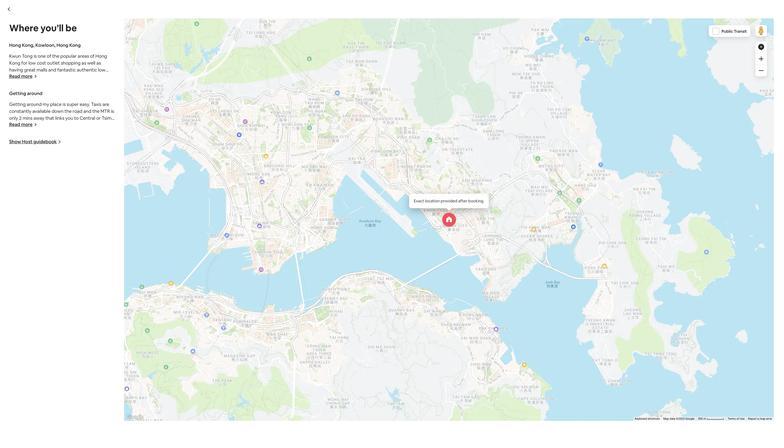 Task type: locate. For each thing, give the bounding box(es) containing it.
1 vertical spatial street
[[392, 213, 405, 219]]

1 vertical spatial 24
[[241, 213, 246, 219]]

but inside where you'll be dialog
[[42, 88, 49, 94]]

report a map error link for terms of use link inside the where you'll be dialog
[[749, 418, 773, 421]]

have inside where you'll be dialog
[[97, 81, 107, 87]]

james is a superhost. learn more about james. image
[[229, 258, 247, 277], [229, 258, 247, 277]]

1 vertical spatial you'll
[[373, 206, 383, 213]]

in inside during your stay entry to my place is fully automated using smart lock systems. you can contact me or my helper for any assistance during your stay, normally i am travelling but my helper is located in hong kong and can assist you if there are any issues.
[[351, 339, 354, 345]]

0 vertical spatial public
[[722, 29, 733, 34]]

shortcuts for the keyboard shortcuts button related to google map
showing 7 points of interest. region at top
[[424, 176, 436, 179]]

mins
[[23, 115, 33, 121], [63, 122, 73, 128]]

other inside where you'll be dialog
[[65, 88, 76, 94]]

shortcuts
[[424, 176, 436, 179], [648, 418, 660, 421]]

your inside to protect your payment, never transfer money or communicate outside of the airbnb website or app.
[[421, 340, 428, 344]]

and inside during your stay entry to my place is fully automated using smart lock systems. you can contact me or my helper for any assistance during your stay, normally i am travelling but my helper is located in hong kong and can assist you if there are any issues.
[[253, 346, 261, 352]]

data inside where you'll be dialog
[[670, 418, 676, 421]]

1 read from the top
[[9, 73, 20, 79]]

read more button up the getting around
[[9, 73, 37, 79]]

or
[[96, 115, 101, 121], [271, 332, 276, 338], [415, 344, 418, 349], [417, 349, 420, 354]]

helper down the automated
[[284, 332, 298, 338]]

time right lot
[[321, 297, 330, 303]]

google image for the google map
showing 35 points of interest. region
[[126, 414, 145, 421]]

1 vertical spatial hour
[[247, 213, 256, 219]]

map for google map
showing 7 points of interest. region at top
[[440, 176, 446, 179]]

keyboard shortcuts
[[412, 176, 436, 179], [635, 418, 660, 421]]

0 horizontal spatial peaceful
[[9, 88, 28, 94]]

show
[[9, 139, 21, 145], [229, 224, 240, 230]]

are up providing
[[254, 368, 260, 374]]

your stay location, map pin image
[[383, 104, 397, 118], [442, 213, 456, 227]]

use for google map
showing 7 points of interest. region at top
[[517, 176, 521, 179]]

quiet
[[54, 81, 65, 87], [342, 206, 353, 213]]

1 vertical spatial map data ©2023 google
[[664, 418, 695, 421]]

m inside where you'll be dialog
[[704, 418, 706, 421]]

1 horizontal spatial have
[[384, 206, 395, 213]]

to inside james is a superhost superhosts are experienced, highly rated hosts who are committed to providing great stays for guests.
[[253, 375, 258, 381]]

1 horizontal spatial unit
[[282, 206, 291, 213]]

stays
[[292, 375, 303, 381]]

0 vertical spatial terms
[[504, 176, 512, 179]]

unit inside where you'll be dialog
[[96, 74, 104, 80]]

as
[[82, 60, 86, 66], [96, 60, 101, 66], [400, 200, 404, 206], [415, 200, 419, 206]]

to
[[74, 115, 79, 121], [241, 325, 245, 332], [253, 375, 258, 381], [250, 409, 256, 417]]

0 vertical spatial one
[[38, 53, 46, 59]]

peaceful inside where you'll be dialog
[[9, 88, 28, 94]]

map inside where you'll be dialog
[[760, 418, 766, 421]]

place down stay
[[254, 325, 265, 332]]

1 read more from the top
[[9, 73, 33, 79]]

you left the if at the bottom of page
[[284, 346, 291, 352]]

i
[[19, 101, 20, 107], [303, 213, 304, 219], [269, 339, 270, 345]]

to inside the getting around my place is super easy. taxis are constantly available down the road and the mtr is only 2 mins away that links you to central or tsim sha tsui within around 30 mins and it costs only about $14hkd each way.
[[74, 115, 79, 121]]

you
[[65, 115, 73, 121], [284, 346, 291, 352]]

google image inside where you'll be dialog
[[126, 414, 145, 421]]

stay
[[255, 317, 264, 323]]

are right there
[[308, 346, 315, 352]]

1 vertical spatial food.
[[539, 200, 550, 206]]

0 horizontal spatial terms of use
[[504, 176, 521, 179]]

1 vertical spatial keyboard shortcuts button
[[635, 417, 660, 421]]

0 horizontal spatial the
[[42, 74, 51, 80]]

stone inside where you'll be dialog
[[64, 108, 76, 114]]

authentic
[[77, 67, 97, 73], [69, 101, 89, 107], [488, 200, 508, 206], [353, 213, 373, 219]]

to protect your payment, never transfer money or communicate outside of the airbnb website or app.
[[403, 340, 475, 354]]

within inside the getting around my place is super easy. taxis are constantly available down the road and the mtr is only 2 mins away that links you to central or tsim sha tsui within around 30 mins and it costs only about $14hkd each way.
[[27, 122, 40, 128]]

time
[[321, 297, 330, 303], [413, 304, 423, 310]]

0 horizontal spatial travelling
[[279, 339, 298, 345]]

james inside hosted by james joined in april 2014
[[283, 260, 303, 268]]

use for the google map
showing 35 points of interest. region
[[740, 418, 745, 421]]

me
[[264, 332, 270, 338]]

james up 2014 at the left of the page
[[283, 260, 303, 268]]

of
[[47, 53, 51, 59], [90, 53, 94, 59], [87, 88, 91, 94], [513, 176, 516, 179], [266, 200, 271, 206], [309, 200, 314, 206], [477, 206, 481, 213], [315, 297, 320, 303], [246, 304, 250, 310], [454, 344, 458, 349], [737, 418, 740, 421]]

april
[[269, 270, 278, 275]]

english,
[[441, 283, 457, 289]]

the up show more
[[229, 206, 237, 213]]

map data ©2023 google inside where you'll be dialog
[[664, 418, 695, 421]]

1 horizontal spatial place
[[254, 325, 265, 332]]

hour up super
[[68, 95, 78, 101]]

to right entry
[[241, 325, 245, 332]]

2 vertical spatial mtr
[[490, 206, 500, 213]]

keyboard for google map
showing 7 points of interest. region at top
[[412, 176, 424, 179]]

error inside where you'll be dialog
[[766, 418, 773, 421]]

0 horizontal spatial quiet
[[54, 81, 65, 87]]

m
[[480, 176, 483, 179], [704, 418, 706, 421]]

terms for the google map
showing 35 points of interest. region
[[728, 418, 736, 421]]

any left issues.
[[316, 346, 324, 352]]

1 horizontal spatial public
[[722, 29, 733, 34]]

add a place to the map image
[[758, 44, 765, 51]]

have
[[97, 81, 107, 87], [384, 206, 395, 213]]

0 horizontal spatial terms
[[504, 176, 512, 179]]

show more
[[229, 224, 253, 230]]

hong
[[9, 42, 21, 48], [57, 42, 68, 48], [95, 53, 107, 59], [229, 189, 240, 195], [276, 189, 288, 195], [315, 200, 326, 206], [229, 346, 240, 352]]

1 vertical spatial data
[[670, 418, 676, 421]]

1 horizontal spatial show
[[229, 224, 240, 230]]

you inside during your stay entry to my place is fully automated using smart lock systems. you can contact me or my helper for any assistance during your stay, normally i am travelling but my helper is located in hong kong and can assist you if there are any issues.
[[284, 346, 291, 352]]

superhosts
[[229, 368, 253, 374]]

1 getting from the top
[[9, 91, 26, 97]]

local
[[19, 74, 29, 80], [79, 95, 89, 101], [528, 200, 538, 206], [257, 213, 267, 219]]

1 horizontal spatial travelling
[[331, 297, 351, 303]]

: down 100%
[[423, 304, 424, 310]]

extremely inside where you'll be dialog
[[31, 81, 53, 87]]

drag pegman onto the map to open street view image
[[756, 25, 767, 37], [532, 48, 544, 60]]

2 read more from the top
[[9, 122, 33, 128]]

1 vertical spatial james
[[229, 359, 243, 365]]

2 read from the top
[[9, 122, 20, 128]]

0 horizontal spatial chinese
[[90, 101, 107, 107]]

: for time
[[423, 304, 424, 310]]

read up the getting around
[[9, 73, 20, 79]]

helper down assistance
[[315, 339, 328, 345]]

pot
[[77, 108, 84, 114], [460, 213, 467, 219]]

highly
[[21, 101, 34, 107], [305, 213, 318, 219], [290, 368, 302, 374]]

extremely
[[31, 81, 53, 87], [319, 206, 341, 213]]

you'll for kong,
[[250, 27, 265, 35]]

0 horizontal spatial you'll
[[85, 81, 96, 87]]

within up $14hkd
[[27, 122, 40, 128]]

you right links
[[65, 115, 73, 121]]

mins right 30
[[63, 122, 73, 128]]

0 horizontal spatial food.
[[30, 74, 41, 80]]

your stay location, map pin image inside the google map
showing 35 points of interest. region
[[442, 213, 456, 227]]

superhost inside james is a superhost superhosts are experienced, highly rated hosts who are committed to providing great stays for guests.
[[252, 359, 274, 365]]

only down tsim
[[99, 122, 108, 128]]

1 vertical spatial rice.
[[468, 213, 478, 219]]

things to know
[[229, 409, 274, 417]]

be
[[66, 22, 77, 34], [267, 27, 274, 35]]

getting inside the getting around my place is super easy. taxis are constantly available down the road and the mtr is only 2 mins away that links you to central or tsim sha tsui within around 30 mins and it costs only about $14hkd each way.
[[9, 101, 26, 107]]

surrounding inside where you'll be dialog
[[62, 74, 87, 80]]

0 horizontal spatial on
[[50, 88, 56, 94]]

0 vertical spatial google
[[462, 176, 471, 179]]

where you'll be inside dialog
[[9, 22, 77, 34]]

0 vertical spatial report a map error link
[[525, 176, 549, 179]]

spot
[[104, 95, 114, 101], [283, 213, 292, 219]]

report inside where you'll be dialog
[[749, 418, 757, 421]]

kong inside during your stay entry to my place is fully automated using smart lock systems. you can contact me or my helper for any assistance during your stay, normally i am travelling but my helper is located in hong kong and can assist you if there are any issues.
[[241, 346, 252, 352]]

well
[[87, 60, 95, 66], [405, 200, 414, 206]]

0 vertical spatial keyboard shortcuts button
[[412, 176, 436, 180]]

2 response from the top
[[392, 304, 412, 310]]

0 vertical spatial very
[[31, 95, 40, 101]]

24 up show more button on the bottom left of page
[[241, 213, 246, 219]]

0 horizontal spatial meaning
[[66, 81, 84, 87]]

1 vertical spatial surrounding
[[248, 206, 273, 213]]

or left tsim
[[96, 115, 101, 121]]

map for google map
showing 7 points of interest. region at top
[[536, 176, 542, 179]]

and
[[48, 67, 56, 73], [34, 108, 42, 114], [83, 108, 91, 114], [74, 122, 82, 128], [459, 200, 467, 206], [417, 213, 425, 219], [229, 304, 237, 310], [253, 346, 261, 352]]

1 vertical spatial peaceful
[[399, 206, 418, 213]]

0 horizontal spatial where
[[9, 22, 39, 34]]

can up the stay,
[[237, 332, 245, 338]]

report a map error link inside where you'll be dialog
[[749, 418, 773, 421]]

highly inside where you'll be dialog
[[21, 101, 34, 107]]

are right taxis
[[103, 101, 109, 107]]

kwun inside where you'll be dialog
[[9, 53, 21, 59]]

94
[[498, 13, 502, 17]]

1 vertical spatial keyboard shortcuts
[[635, 418, 660, 421]]

0 vertical spatial pot
[[77, 108, 84, 114]]

rice.
[[85, 108, 95, 114], [468, 213, 478, 219]]

0 vertical spatial your stay location, map pin image
[[383, 104, 397, 118]]

around for getting around
[[27, 91, 42, 97]]

who inside james is a superhost superhosts are experienced, highly rated hosts who are committed to providing great stays for guests.
[[328, 368, 337, 374]]

1 horizontal spatial who
[[328, 368, 337, 374]]

4.79
[[489, 13, 495, 17]]

0 vertical spatial have
[[97, 81, 107, 87]]

100%
[[424, 294, 435, 300]]

other
[[65, 88, 76, 94], [455, 206, 466, 213]]

your left stay
[[244, 317, 254, 323]]

1 horizontal spatial area
[[238, 206, 247, 213]]

0 horizontal spatial map
[[536, 176, 542, 179]]

2 getting from the top
[[9, 101, 26, 107]]

about
[[9, 129, 22, 135]]

to left providing
[[253, 375, 258, 381]]

where you'll be dialog
[[0, 0, 783, 431]]

1 vertical spatial ©2023
[[676, 418, 685, 421]]

shortcuts inside where you'll be dialog
[[648, 418, 660, 421]]

you inside the getting around my place is super easy. taxis are constantly available down the road and the mtr is only 2 mins away that links you to central or tsim sha tsui within around 30 mins and it costs only about $14hkd each way.
[[65, 115, 73, 121]]

place
[[50, 101, 62, 107], [254, 325, 265, 332]]

1 horizontal spatial any
[[316, 346, 324, 352]]

or right me
[[271, 332, 276, 338]]

24 up super
[[62, 95, 67, 101]]

tong
[[22, 53, 33, 59], [241, 200, 252, 206]]

your up app.
[[421, 340, 428, 344]]

google image
[[230, 172, 249, 180], [126, 414, 145, 421]]

map
[[536, 176, 542, 179], [760, 418, 766, 421]]

at inside where you'll be dialog
[[105, 74, 110, 80]]

who right hosts
[[328, 368, 337, 374]]

asia.
[[251, 304, 261, 310]]

food inside where you'll be dialog
[[23, 108, 33, 114]]

kwun
[[9, 53, 21, 59], [229, 200, 240, 206]]

response down response rate : 100%
[[392, 304, 412, 310]]

1 read more button from the top
[[9, 73, 37, 79]]

read more up the getting around
[[9, 73, 33, 79]]

hosted
[[252, 260, 273, 268]]

1 horizontal spatial where you'll be
[[229, 27, 274, 35]]

1 horizontal spatial the
[[229, 206, 237, 213]]

1 response from the top
[[392, 294, 412, 300]]

james up superhosts
[[229, 359, 243, 365]]

0 horizontal spatial highly
[[21, 101, 34, 107]]

0 horizontal spatial tracks
[[9, 95, 22, 101]]

kwun tong is one of the popular areas of hong kong for low cost outlet shopping as well as having great malls and fantastic authentic low cost local food. the area surrounding my unit at 11pm gets extremely quiet meaning you'll have a peaceful sleep. but on the other side of the mtr tracks is a very late night 24 hour local eating spot that i highly recommend for authentic chinese street food and late night stone pot rice.
[[9, 53, 114, 114], [229, 200, 550, 219]]

0 horizontal spatial 500 m
[[475, 176, 483, 179]]

0 horizontal spatial having
[[9, 67, 23, 73]]

500 inside where you'll be dialog
[[698, 418, 703, 421]]

terms inside where you'll be dialog
[[728, 418, 736, 421]]

zoom in image
[[536, 80, 540, 85]]

1 vertical spatial map
[[664, 418, 669, 421]]

tracks inside where you'll be dialog
[[9, 95, 22, 101]]

0 vertical spatial on
[[50, 88, 56, 94]]

verified
[[295, 283, 311, 289]]

time inside i'm a tech entrepreneur who spends a lot of time travelling in and out of asia.
[[321, 297, 330, 303]]

500 m button for google map
showing 7 points of interest. region at top terms of use link
[[473, 176, 503, 180]]

where for getting
[[9, 22, 39, 34]]

©2023 inside where you'll be dialog
[[676, 418, 685, 421]]

1 horizontal spatial map
[[664, 418, 669, 421]]

who inside i'm a tech entrepreneur who spends a lot of time travelling in and out of asia.
[[279, 297, 288, 303]]

peaceful
[[9, 88, 28, 94], [399, 206, 418, 213]]

mins right 2
[[23, 115, 33, 121]]

be for kong,
[[267, 27, 274, 35]]

where for hong
[[229, 27, 249, 35]]

0 horizontal spatial host
[[22, 139, 32, 145]]

to down road
[[74, 115, 79, 121]]

read more button down 2
[[9, 122, 37, 128]]

500 m button for terms of use link inside the where you'll be dialog
[[697, 417, 726, 421]]

0 vertical spatial mins
[[23, 115, 33, 121]]

0 vertical spatial meaning
[[66, 81, 84, 87]]

0 horizontal spatial be
[[66, 22, 77, 34]]

can down normally
[[262, 346, 270, 352]]

0 vertical spatial report
[[525, 176, 533, 179]]

surrounding up super
[[62, 74, 87, 80]]

keyboard shortcuts inside where you'll be dialog
[[635, 418, 660, 421]]

0 vertical spatial you
[[65, 115, 73, 121]]

terms of use link for google map
showing 7 points of interest. region at top
[[504, 176, 521, 179]]

terms of use link
[[504, 176, 521, 179], [728, 418, 745, 421]]

map data ©2023 google for the google map
showing 35 points of interest. region
[[664, 418, 695, 421]]

the up the getting around
[[42, 74, 51, 80]]

committed
[[229, 375, 252, 381]]

host
[[22, 139, 32, 145], [418, 323, 428, 329]]

1 horizontal spatial terms of use
[[728, 418, 745, 421]]

hong kong, kowloon, hong kong
[[9, 42, 81, 48], [229, 189, 300, 195]]

keyboard shortcuts button for the google map
showing 35 points of interest. region
[[635, 417, 660, 421]]

late
[[41, 95, 49, 101], [43, 108, 51, 114], [533, 206, 541, 213], [426, 213, 434, 219]]

hour up show more button on the bottom left of page
[[247, 213, 256, 219]]

any down using
[[306, 332, 314, 338]]

0 horizontal spatial 11pm
[[9, 81, 20, 87]]

for inside james is a superhost superhosts are experienced, highly rated hosts who are committed to providing great stays for guests.
[[304, 375, 310, 381]]

tsim
[[102, 115, 112, 121]]

tracks
[[9, 95, 22, 101], [501, 206, 514, 213]]

where you'll be for kong,
[[229, 27, 274, 35]]

drag pegman onto the map to open street view image for the google map
showing 35 points of interest. region
[[756, 25, 767, 37]]

i inside where you'll be dialog
[[19, 101, 20, 107]]

1 vertical spatial helper
[[315, 339, 328, 345]]

terms of use link inside where you'll be dialog
[[728, 418, 745, 421]]

terms of use inside where you'll be dialog
[[728, 418, 745, 421]]

only left 2
[[9, 115, 18, 121]]

languages
[[392, 283, 415, 289]]

place inside during your stay entry to my place is fully automated using smart lock systems. you can contact me or my helper for any assistance during your stay, normally i am travelling but my helper is located in hong kong and can assist you if there are any issues.
[[254, 325, 265, 332]]

is inside james is a superhost superhosts are experienced, highly rated hosts who are committed to providing great stays for guests.
[[244, 359, 247, 365]]

0 horizontal spatial james
[[229, 359, 243, 365]]

food. inside where you'll be dialog
[[30, 74, 41, 80]]

1 horizontal spatial extremely
[[319, 206, 341, 213]]

1 horizontal spatial highly
[[290, 368, 302, 374]]

my inside the getting around my place is super easy. taxis are constantly available down the road and the mtr is only 2 mins away that links you to central or tsim sha tsui within around 30 mins and it costs only about $14hkd each way.
[[43, 101, 49, 107]]

0 vertical spatial having
[[9, 67, 23, 73]]

who left the "spends"
[[279, 297, 288, 303]]

data for the keyboard shortcuts button for the google map
showing 35 points of interest. region
[[670, 418, 676, 421]]

1 horizontal spatial 500
[[698, 418, 703, 421]]

2 read more button from the top
[[9, 122, 37, 128]]

on
[[50, 88, 56, 94], [440, 206, 445, 213]]

: left 100%
[[422, 294, 423, 300]]

time down the rate
[[413, 304, 423, 310]]

1 horizontal spatial hour
[[247, 213, 256, 219]]

be inside dialog
[[66, 22, 77, 34]]

can
[[237, 332, 245, 338], [262, 346, 270, 352]]

one
[[38, 53, 46, 59], [257, 200, 265, 206]]

4.79 · 94 reviews
[[489, 13, 515, 17]]

read more button for great
[[9, 73, 37, 79]]

cost
[[37, 60, 46, 66], [9, 74, 18, 80], [355, 200, 364, 206], [518, 200, 527, 206]]

read up about
[[9, 122, 20, 128]]

0 horizontal spatial google
[[462, 176, 471, 179]]

1 horizontal spatial error
[[766, 418, 773, 421]]

place up "down"
[[50, 101, 62, 107]]

0 vertical spatial m
[[480, 176, 483, 179]]

0 horizontal spatial superhost
[[252, 359, 274, 365]]

1 horizontal spatial m
[[704, 418, 706, 421]]

drag pegman onto the map to open street view image up add a place to the map icon
[[756, 25, 767, 37]]

0 horizontal spatial within
[[27, 122, 40, 128]]

superhost right 󰀃
[[326, 283, 348, 289]]

0 vertical spatial only
[[9, 115, 18, 121]]

be for around
[[66, 22, 77, 34]]

host down $14hkd
[[22, 139, 32, 145]]

2 vertical spatial :
[[423, 304, 424, 310]]

highly inside james is a superhost superhosts are experienced, highly rated hosts who are committed to providing great stays for guests.
[[290, 368, 302, 374]]

host right the contact at the bottom of page
[[418, 323, 428, 329]]

read more down 2
[[9, 122, 33, 128]]

report a map error for google map
showing 7 points of interest. region at top
[[525, 176, 549, 179]]

tong inside where you'll be dialog
[[22, 53, 33, 59]]

1 vertical spatial extremely
[[319, 206, 341, 213]]

: left 中文
[[415, 283, 416, 289]]

0 horizontal spatial shortcuts
[[424, 176, 436, 179]]

500 m inside where you'll be dialog
[[698, 418, 707, 421]]

0 horizontal spatial kong,
[[22, 42, 34, 48]]

transit inside where you'll be dialog
[[734, 29, 747, 34]]

response down languages
[[392, 294, 412, 300]]

1 vertical spatial drag pegman onto the map to open street view image
[[532, 48, 544, 60]]

within down 100%
[[425, 304, 438, 310]]

hong kong, kowloon, hong kong inside where you'll be dialog
[[9, 42, 81, 48]]

google image for google map
showing 7 points of interest. region at top
[[230, 172, 249, 180]]

show inside where you'll be dialog
[[9, 139, 21, 145]]

my
[[88, 74, 95, 80], [43, 101, 49, 107], [274, 206, 281, 213], [246, 325, 253, 332], [277, 332, 283, 338], [307, 339, 314, 345]]

there
[[296, 346, 307, 352]]

1 vertical spatial read more button
[[9, 122, 37, 128]]

1 horizontal spatial peaceful
[[399, 206, 418, 213]]

500 m for 500 m button within the where you'll be dialog
[[698, 418, 707, 421]]

drag pegman onto the map to open street view image up add a place to the map image
[[532, 48, 544, 60]]

it
[[83, 122, 86, 128]]

you'll inside dialog
[[41, 22, 64, 34]]

1 vertical spatial one
[[257, 200, 265, 206]]

drag pegman onto the map to open street view image for google map
showing 7 points of interest. region at top
[[532, 48, 544, 60]]

areas
[[78, 53, 89, 59], [297, 200, 308, 206]]

helper
[[284, 332, 298, 338], [315, 339, 328, 345]]

rules
[[243, 423, 254, 430]]

report a map error link
[[525, 176, 549, 179], [749, 418, 773, 421]]

data for the keyboard shortcuts button related to google map
showing 7 points of interest. region at top
[[446, 176, 452, 179]]

travelling inside i'm a tech entrepreneur who spends a lot of time travelling in and out of asia.
[[331, 297, 351, 303]]

0 horizontal spatial other
[[65, 88, 76, 94]]

your down you
[[229, 339, 238, 345]]

travelling inside during your stay entry to my place is fully automated using smart lock systems. you can contact me or my helper for any assistance during your stay, normally i am travelling but my helper is located in hong kong and can assist you if there are any issues.
[[279, 339, 298, 345]]

(简体),
[[427, 283, 440, 289]]

terms of use for the google map
showing 35 points of interest. region
[[728, 418, 745, 421]]

0 horizontal spatial recommend
[[35, 101, 61, 107]]

use inside where you'll be dialog
[[740, 418, 745, 421]]

sha
[[9, 122, 17, 128]]

recommend
[[35, 101, 61, 107], [319, 213, 345, 219]]

surrounding up show more button on the bottom left of page
[[248, 206, 273, 213]]

superhost up experienced,
[[252, 359, 274, 365]]

host for contact
[[418, 323, 428, 329]]

1 horizontal spatial great
[[280, 375, 291, 381]]

hours
[[451, 304, 463, 310]]

map inside where you'll be dialog
[[664, 418, 669, 421]]

keyboard shortcuts for the keyboard shortcuts button related to google map
showing 7 points of interest. region at top
[[412, 176, 436, 179]]

read more
[[9, 73, 33, 79], [9, 122, 33, 128]]

superhost
[[326, 283, 348, 289], [252, 359, 274, 365]]

terms of use for google map
showing 7 points of interest. region at top
[[504, 176, 521, 179]]

map for the google map
showing 35 points of interest. region
[[760, 418, 766, 421]]

around for getting around my place is super easy. taxis are constantly available down the road and the mtr is only 2 mins away that links you to central or tsim sha tsui within around 30 mins and it costs only about $14hkd each way.
[[27, 101, 42, 107]]

hour inside where you'll be dialog
[[68, 95, 78, 101]]

public
[[722, 29, 733, 34], [498, 52, 510, 57]]

automated
[[280, 325, 304, 332]]

0 vertical spatial food.
[[30, 74, 41, 80]]

terms of use link for the google map
showing 35 points of interest. region
[[728, 418, 745, 421]]

sleep.
[[29, 88, 41, 94], [419, 206, 431, 213]]



Task type: vqa. For each thing, say whether or not it's contained in the screenshot.
Your Reservations
no



Task type: describe. For each thing, give the bounding box(es) containing it.
1 vertical spatial gets
[[309, 206, 318, 213]]

hosted by james joined in april 2014
[[252, 260, 303, 275]]

or inside during your stay entry to my place is fully automated using smart lock systems. you can contact me or my helper for any assistance during your stay, normally i am travelling but my helper is located in hong kong and can assist you if there are any issues.
[[271, 332, 276, 338]]

one inside where you'll be dialog
[[38, 53, 46, 59]]

1 horizontal spatial rice.
[[468, 213, 478, 219]]

1 horizontal spatial very
[[523, 206, 532, 213]]

during
[[337, 332, 351, 338]]

more for great
[[21, 73, 33, 79]]

contact
[[246, 332, 263, 338]]

google map
showing 7 points of interest. region
[[200, 33, 568, 180]]

1 vertical spatial can
[[262, 346, 270, 352]]

using
[[305, 325, 316, 332]]

read more for 2
[[9, 122, 33, 128]]

1 horizontal spatial 24
[[241, 213, 246, 219]]

1 vertical spatial side
[[467, 206, 476, 213]]

·
[[496, 13, 497, 17]]

1 horizontal spatial other
[[455, 206, 466, 213]]

great inside james is a superhost superhosts are experienced, highly rated hosts who are committed to providing great stays for guests.
[[280, 375, 291, 381]]

2 vertical spatial around
[[41, 122, 56, 128]]

smart
[[317, 325, 330, 332]]

kong, inside where you'll be dialog
[[22, 42, 34, 48]]

chinese inside where you'll be dialog
[[90, 101, 107, 107]]

keyboard for the google map
showing 35 points of interest. region
[[635, 418, 647, 421]]

reviews
[[503, 13, 515, 17]]

hong inside during your stay entry to my place is fully automated using smart lock systems. you can contact me or my helper for any assistance during your stay, normally i am travelling but my helper is located in hong kong and can assist you if there are any issues.
[[229, 346, 240, 352]]

policy
[[474, 423, 487, 430]]

mtr inside the getting around my place is super easy. taxis are constantly available down the road and the mtr is only 2 mins away that links you to central or tsim sha tsui within around 30 mins and it costs only about $14hkd each way.
[[101, 108, 110, 114]]

1 horizontal spatial sleep.
[[419, 206, 431, 213]]

2
[[19, 115, 22, 121]]

road
[[73, 108, 82, 114]]

down
[[52, 108, 63, 114]]

0 vertical spatial mtr
[[101, 88, 110, 94]]

1 vertical spatial hong kong, kowloon, hong kong
[[229, 189, 300, 195]]

2014
[[279, 270, 287, 275]]

getting around my place is super easy. taxis are constantly available down the road and the mtr is only 2 mins away that links you to central or tsim sha tsui within around 30 mins and it costs only about $14hkd each way.
[[9, 101, 114, 135]]

1 horizontal spatial you'll
[[373, 206, 383, 213]]

1 horizontal spatial within
[[425, 304, 438, 310]]

james inside james is a superhost superhosts are experienced, highly rated hosts who are committed to providing great stays for guests.
[[229, 359, 243, 365]]

report a map error for the google map
showing 35 points of interest. region
[[749, 418, 773, 421]]

or right "money"
[[415, 344, 418, 349]]

or inside the getting around my place is super easy. taxis are constantly available down the road and the mtr is only 2 mins away that links you to central or tsim sha tsui within around 30 mins and it costs only about $14hkd each way.
[[96, 115, 101, 121]]

1 vertical spatial meaning
[[354, 206, 372, 213]]

where you'll be for around
[[9, 22, 77, 34]]

1 vertical spatial popular
[[280, 200, 296, 206]]

1 horizontal spatial quiet
[[342, 206, 353, 213]]

links
[[55, 115, 64, 121]]

and inside i'm a tech entrepreneur who spends a lot of time travelling in and out of asia.
[[229, 304, 237, 310]]

show host guidebook
[[9, 139, 57, 145]]

during your stay entry to my place is fully automated using smart lock systems. you can contact me or my helper for any assistance during your stay, normally i am travelling but my helper is located in hong kong and can assist you if there are any issues.
[[229, 317, 359, 352]]

recommend inside where you'll be dialog
[[35, 101, 61, 107]]

2 vertical spatial that
[[293, 213, 302, 219]]

are inside during your stay entry to my place is fully automated using smart lock systems. you can contact me or my helper for any assistance during your stay, normally i am travelling but my helper is located in hong kong and can assist you if there are any issues.
[[308, 346, 315, 352]]

contact host link
[[392, 319, 435, 333]]

rate
[[413, 294, 422, 300]]

house
[[229, 423, 242, 430]]

having inside where you'll be dialog
[[9, 67, 23, 73]]

app.
[[421, 349, 428, 354]]

pot inside where you'll be dialog
[[77, 108, 84, 114]]

1 horizontal spatial food
[[406, 213, 416, 219]]

shortcuts for the keyboard shortcuts button for the google map
showing 35 points of interest. region
[[648, 418, 660, 421]]

areas inside where you'll be dialog
[[78, 53, 89, 59]]

guests.
[[311, 375, 327, 381]]

11pm inside where you'll be dialog
[[9, 81, 20, 87]]

kwun tong is one of the popular areas of hong kong for low cost outlet shopping as well as having great malls and fantastic authentic low cost local food. the area surrounding my unit at 11pm gets extremely quiet meaning you'll have a peaceful sleep. but on the other side of the mtr tracks is a very late night 24 hour local eating spot that i highly recommend for authentic chinese street food and late night stone pot rice. inside where you'll be dialog
[[9, 53, 114, 114]]

the inside to protect your payment, never transfer money or communicate outside of the airbnb website or app.
[[459, 344, 464, 349]]

or left app.
[[417, 349, 420, 354]]

1 horizontal spatial kwun
[[229, 200, 240, 206]]

away
[[34, 115, 44, 121]]

super
[[67, 101, 79, 107]]

error for google map
showing 7 points of interest. region at top
[[543, 176, 549, 179]]

response for response rate
[[392, 294, 412, 300]]

cancellation
[[446, 423, 473, 430]]

tsui
[[18, 122, 26, 128]]

know
[[258, 409, 274, 417]]

rice. inside where you'll be dialog
[[85, 108, 95, 114]]

assist
[[271, 346, 283, 352]]

am
[[271, 339, 278, 345]]

©2023 for the google map
showing 35 points of interest. region
[[676, 418, 685, 421]]

m for 500 m button within the where you'll be dialog
[[704, 418, 706, 421]]

never
[[444, 340, 453, 344]]

terms for google map
showing 7 points of interest. region at top
[[504, 176, 512, 179]]

google map
showing 35 points of interest. region
[[112, 0, 775, 431]]

website
[[403, 349, 416, 354]]

during
[[229, 317, 243, 323]]

1 vertical spatial having
[[420, 200, 434, 206]]

available
[[32, 108, 51, 114]]

hosts
[[316, 368, 327, 374]]

each
[[41, 129, 51, 135]]

2 horizontal spatial highly
[[305, 213, 318, 219]]

getting for getting around
[[9, 91, 26, 97]]

gets inside where you'll be dialog
[[21, 81, 30, 87]]

to left "know"
[[250, 409, 256, 417]]

zoom in image
[[759, 57, 764, 61]]

contact
[[399, 323, 417, 329]]

malls inside where you'll be dialog
[[37, 67, 47, 73]]

30
[[57, 122, 62, 128]]

󰀃
[[319, 283, 322, 290]]

outside
[[442, 344, 454, 349]]

1 vertical spatial mins
[[63, 122, 73, 128]]

payment,
[[429, 340, 444, 344]]

identity
[[278, 283, 294, 289]]

outlet inside where you'll be dialog
[[47, 60, 60, 66]]

1 vertical spatial areas
[[297, 200, 308, 206]]

are right hosts
[[338, 368, 345, 374]]

taxis
[[91, 101, 102, 107]]

way.
[[52, 129, 61, 135]]

tech
[[239, 297, 249, 303]]

guidebook
[[33, 139, 57, 145]]

lock
[[331, 325, 339, 332]]

中文
[[417, 283, 426, 289]]

more for mins
[[21, 122, 33, 128]]

airbnb
[[465, 344, 475, 349]]

1 vertical spatial eating
[[268, 213, 282, 219]]

1 vertical spatial tracks
[[501, 206, 514, 213]]

sleep. inside where you'll be dialog
[[29, 88, 41, 94]]

the inside where you'll be dialog
[[42, 74, 51, 80]]

i'm
[[229, 297, 235, 303]]

contact host
[[399, 323, 428, 329]]

zoom out image
[[536, 92, 540, 96]]

1 horizontal spatial one
[[257, 200, 265, 206]]

m for google map
showing 7 points of interest. region at top terms of use link 500 m button
[[480, 176, 483, 179]]

assistance
[[315, 332, 336, 338]]

1 vertical spatial pot
[[460, 213, 467, 219]]

james is a superhost superhosts are experienced, highly rated hosts who are committed to providing great stays for guests.
[[229, 359, 345, 381]]

keyboard shortcuts for the keyboard shortcuts button for the google map
showing 35 points of interest. region
[[635, 418, 660, 421]]

you
[[229, 332, 236, 338]]

1 vertical spatial stone
[[447, 213, 459, 219]]

map data ©2023 google for google map
showing 7 points of interest. region at top
[[440, 176, 471, 179]]

1 horizontal spatial but
[[432, 206, 439, 213]]

well inside where you'll be dialog
[[87, 60, 95, 66]]

1 vertical spatial malls
[[448, 200, 458, 206]]

map for the google map
showing 35 points of interest. region
[[664, 418, 669, 421]]

joined
[[252, 270, 264, 275]]

1 vertical spatial kowloon,
[[255, 189, 275, 195]]

$14hkd
[[23, 129, 40, 135]]

0 vertical spatial :
[[415, 283, 416, 289]]

0 vertical spatial any
[[306, 332, 314, 338]]

google for 500 m button within the where you'll be dialog
[[686, 418, 695, 421]]

0 horizontal spatial public transit
[[498, 52, 524, 57]]

1 horizontal spatial time
[[413, 304, 423, 310]]

report a map error link for google map
showing 7 points of interest. region at top terms of use link
[[525, 176, 549, 179]]

place inside the getting around my place is super easy. taxis are constantly available down the road and the mtr is only 2 mins away that links you to central or tsim sha tsui within around 30 mins and it costs only about $14hkd each way.
[[50, 101, 62, 107]]

issues.
[[325, 346, 338, 352]]

report for google map
showing 7 points of interest. region at top
[[525, 176, 533, 179]]

2 vertical spatial more
[[241, 224, 253, 230]]

500 for the keyboard shortcuts button for the google map
showing 35 points of interest. region
[[698, 418, 703, 421]]

host for show
[[22, 139, 32, 145]]

1 vertical spatial i
[[303, 213, 304, 219]]

to inside during your stay entry to my place is fully automated using smart lock systems. you can contact me or my helper for any assistance during your stay, normally i am travelling but my helper is located in hong kong and can assist you if there are any issues.
[[241, 325, 245, 332]]

very inside where you'll be dialog
[[31, 95, 40, 101]]

shopping inside where you'll be dialog
[[61, 60, 81, 66]]

public inside where you'll be dialog
[[722, 29, 733, 34]]

1 horizontal spatial chinese
[[374, 213, 391, 219]]

for inside during your stay entry to my place is fully automated using smart lock systems. you can contact me or my helper for any assistance during your stay, normally i am travelling but my helper is located in hong kong and can assist you if there are any issues.
[[299, 332, 305, 338]]

0 horizontal spatial public
[[498, 52, 510, 57]]

your stay location, map pin image inside google map
showing 7 points of interest. region
[[383, 104, 397, 118]]

you'll for around
[[41, 22, 64, 34]]

1 vertical spatial 11pm
[[297, 206, 308, 213]]

money
[[403, 344, 414, 349]]

read more button for mins
[[9, 122, 37, 128]]

response time : within a few hours
[[392, 304, 463, 310]]

1 horizontal spatial kwun tong is one of the popular areas of hong kong for low cost outlet shopping as well as having great malls and fantastic authentic low cost local food. the area surrounding my unit at 11pm gets extremely quiet meaning you'll have a peaceful sleep. but on the other side of the mtr tracks is a very late night 24 hour local eating spot that i highly recommend for authentic chinese street food and late night stone pot rice.
[[229, 200, 550, 219]]

street inside where you'll be dialog
[[9, 108, 22, 114]]

1 horizontal spatial well
[[405, 200, 414, 206]]

show more button
[[229, 224, 257, 230]]

1 horizontal spatial outlet
[[365, 200, 378, 206]]

eating inside where you'll be dialog
[[90, 95, 103, 101]]

24 inside where you'll be dialog
[[62, 95, 67, 101]]

in inside i'm a tech entrepreneur who spends a lot of time travelling in and out of asia.
[[352, 297, 356, 303]]

read more for having
[[9, 73, 33, 79]]

response for response time
[[392, 304, 412, 310]]

getting around
[[9, 91, 42, 97]]

kowloon, inside where you'll be dialog
[[35, 42, 56, 48]]

1 vertical spatial kong,
[[241, 189, 254, 195]]

1 horizontal spatial shopping
[[379, 200, 399, 206]]

are inside the getting around my place is super easy. taxis are constantly available down the road and the mtr is only 2 mins away that links you to central or tsim sha tsui within around 30 mins and it costs only about $14hkd each way.
[[103, 101, 109, 107]]

in inside hosted by james joined in april 2014
[[265, 270, 268, 275]]

1 vertical spatial unit
[[282, 206, 291, 213]]

cancellation policy
[[446, 423, 487, 430]]

1 vertical spatial recommend
[[319, 213, 345, 219]]

communicate
[[419, 344, 441, 349]]

by
[[275, 260, 282, 268]]

area inside where you'll be dialog
[[52, 74, 61, 80]]

fully
[[271, 325, 279, 332]]

read for having
[[9, 73, 20, 79]]

a inside james is a superhost superhosts are experienced, highly rated hosts who are committed to providing great stays for guests.
[[248, 359, 251, 365]]

report for the google map
showing 35 points of interest. region
[[749, 418, 757, 421]]

public transit inside where you'll be dialog
[[722, 29, 747, 34]]

systems.
[[340, 325, 359, 332]]

easy.
[[80, 101, 90, 107]]

1 horizontal spatial food.
[[539, 200, 550, 206]]

0 vertical spatial superhost
[[326, 283, 348, 289]]

identity verified
[[278, 283, 311, 289]]

providing
[[259, 375, 279, 381]]

languages : 中文 (简体), english, 日本語
[[392, 283, 472, 289]]

i inside during your stay entry to my place is fully automated using smart lock systems. you can contact me or my helper for any assistance during your stay, normally i am travelling but my helper is located in hong kong and can assist you if there are any issues.
[[269, 339, 270, 345]]

few
[[442, 304, 450, 310]]

show for show host guidebook
[[9, 139, 21, 145]]

1 vertical spatial spot
[[283, 213, 292, 219]]

normally
[[250, 339, 268, 345]]

fantastic inside where you'll be dialog
[[57, 67, 76, 73]]

2 horizontal spatial great
[[435, 200, 447, 206]]

you'll inside where you'll be dialog
[[85, 81, 96, 87]]

getting for getting around my place is super easy. taxis are constantly available down the road and the mtr is only 2 mins away that links you to central or tsim sha tsui within around 30 mins and it costs only about $14hkd each way.
[[9, 101, 26, 107]]

lot
[[309, 297, 314, 303]]

on inside where you'll be dialog
[[50, 88, 56, 94]]

500 for the keyboard shortcuts button related to google map
showing 7 points of interest. region at top
[[475, 176, 479, 179]]

keyboard shortcuts button for google map
showing 7 points of interest. region at top
[[412, 176, 436, 180]]

great inside where you'll be dialog
[[24, 67, 36, 73]]

1 vertical spatial at
[[292, 206, 296, 213]]

quiet inside where you'll be dialog
[[54, 81, 65, 87]]

0 horizontal spatial your
[[229, 339, 238, 345]]

transfer
[[454, 340, 467, 344]]

error for the google map
showing 35 points of interest. region
[[766, 418, 773, 421]]

read for 2
[[9, 122, 20, 128]]

house rules
[[229, 423, 254, 430]]

spot inside where you'll be dialog
[[104, 95, 114, 101]]

©2023 for google map
showing 7 points of interest. region at top
[[453, 176, 461, 179]]

1 horizontal spatial your
[[244, 317, 254, 323]]

constantly
[[9, 108, 31, 114]]

protect
[[408, 340, 420, 344]]

that inside the getting around my place is super easy. taxis are constantly available down the road and the mtr is only 2 mins away that links you to central or tsim sha tsui within around 30 mins and it costs only about $14hkd each way.
[[45, 115, 54, 121]]

google for google map
showing 7 points of interest. region at top terms of use link 500 m button
[[462, 176, 471, 179]]

0 horizontal spatial can
[[237, 332, 245, 338]]

zoom out image
[[759, 68, 764, 73]]

1 vertical spatial tong
[[241, 200, 252, 206]]

0 vertical spatial that
[[9, 101, 18, 107]]

1 vertical spatial any
[[316, 346, 324, 352]]

: for rate
[[422, 294, 423, 300]]

0 vertical spatial helper
[[284, 332, 298, 338]]

spends
[[289, 297, 304, 303]]

1 vertical spatial only
[[99, 122, 108, 128]]

0 horizontal spatial transit
[[511, 52, 524, 57]]

side inside where you'll be dialog
[[77, 88, 86, 94]]

show host guidebook link
[[9, 139, 61, 145]]

1 horizontal spatial fantastic
[[468, 200, 487, 206]]

stay,
[[239, 339, 249, 345]]

located
[[333, 339, 350, 345]]

1 horizontal spatial street
[[392, 213, 405, 219]]

popular inside where you'll be dialog
[[60, 53, 77, 59]]

1 vertical spatial on
[[440, 206, 445, 213]]

show for show more
[[229, 224, 240, 230]]

add a place to the map image
[[534, 67, 541, 74]]

entrepreneur
[[250, 297, 278, 303]]

meaning inside where you'll be dialog
[[66, 81, 84, 87]]

central
[[80, 115, 95, 121]]

0 horizontal spatial mins
[[23, 115, 33, 121]]

entry
[[229, 325, 240, 332]]

of inside to protect your payment, never transfer money or communicate outside of the airbnb website or app.
[[454, 344, 458, 349]]

500 m for google map
showing 7 points of interest. region at top terms of use link 500 m button
[[475, 176, 483, 179]]



